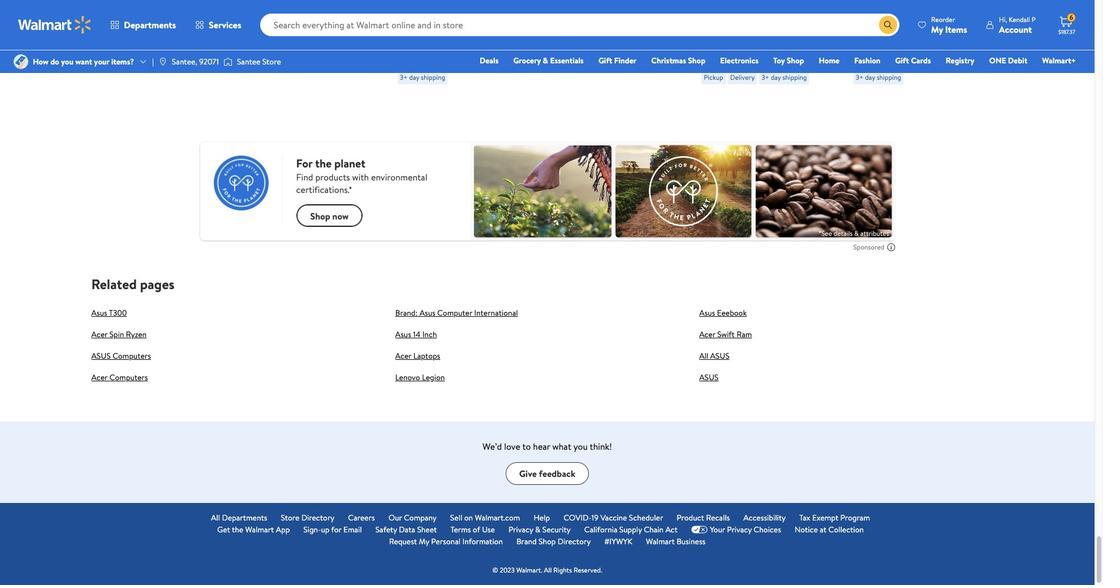 Task type: vqa. For each thing, say whether or not it's contained in the screenshot.
Options for 14
no



Task type: locate. For each thing, give the bounding box(es) containing it.
christmas for christmas shop
[[652, 55, 687, 66]]

all for all asus
[[700, 350, 709, 362]]

5 product group from the left
[[702, 0, 829, 123]]

asus computers link
[[91, 350, 151, 362]]

chain
[[644, 524, 664, 536]]

for inside shark carpetxpert with stain striker, upright carpet, area rug & upholstery cleaner for pets, built-in spot & stain eliminator, deep cleaning & tough stain removal, carpet shampooer, navy, ex200
[[806, 37, 817, 50]]

directory down security
[[558, 536, 591, 547]]

product group containing $15 apple gift card (email delivery)
[[246, 0, 373, 123]]

upholstery
[[728, 37, 771, 50]]

shop for brand
[[539, 536, 556, 547]]

asus 14 inch link
[[396, 329, 437, 340]]

0 horizontal spatial same-
[[248, 46, 267, 55]]

1 horizontal spatial for
[[423, 25, 435, 37]]

0 horizontal spatial privacy
[[509, 524, 534, 536]]

search icon image
[[884, 20, 893, 29]]

gift left cards
[[896, 55, 910, 66]]

3+ down night,
[[400, 72, 408, 82]]

1 vertical spatial store
[[281, 512, 300, 524]]

asus link
[[700, 372, 719, 383]]

shark
[[702, 12, 724, 25]]

asus left t300
[[91, 307, 107, 319]]

0 horizontal spatial all
[[211, 512, 220, 524]]

stain up carpet
[[783, 50, 802, 62]]

toy shop link
[[769, 54, 810, 67]]

tax exempt program get the walmart app
[[217, 512, 871, 536]]

0 vertical spatial computers
[[113, 350, 151, 362]]

product group
[[94, 0, 221, 123], [246, 0, 373, 123], [398, 0, 525, 123], [550, 0, 677, 123], [702, 0, 829, 123], [854, 0, 981, 123]]

asus down spin
[[91, 350, 111, 362]]

computers for acer computers
[[110, 372, 148, 383]]

all asus
[[700, 350, 730, 362]]

1 horizontal spatial directory
[[558, 536, 591, 547]]

items
[[946, 23, 968, 35]]

love
[[505, 440, 521, 453]]

 image for how do you want your items?
[[14, 54, 28, 69]]

3+ day shipping for dyson v10 motorhead cordfree vacuum cleaner | red | refurbished
[[856, 72, 902, 82]]

2 horizontal spatial 3+ day shipping
[[856, 72, 902, 82]]

 image right 92071
[[224, 56, 233, 67]]

same-day shipping down 68
[[552, 47, 607, 57]]

gift finder
[[599, 55, 637, 66]]

3+ day shipping down the 523
[[400, 72, 446, 82]]

computers for asus computers
[[113, 350, 151, 362]]

1 horizontal spatial same-day shipping
[[552, 47, 607, 57]]

one debit link
[[985, 54, 1033, 67]]

 image left how
[[14, 54, 28, 69]]

3+ for dyson v10 motorhead cordfree vacuum cleaner | red | refurbished
[[856, 72, 864, 82]]

2 vertical spatial walmart
[[647, 536, 675, 547]]

same- up "santee store"
[[248, 46, 267, 55]]

spark
[[162, 12, 184, 25]]

choices
[[754, 524, 782, 536]]

| left red
[[920, 25, 922, 37]]

stain right with
[[796, 12, 815, 25]]

request
[[389, 536, 417, 547]]

1 vertical spatial all
[[211, 512, 220, 524]]

2-
[[96, 46, 102, 55]]

sell
[[451, 512, 463, 524]]

walmart.com
[[475, 512, 521, 524]]

gift finder link
[[594, 54, 642, 67]]

0 horizontal spatial card
[[111, 25, 130, 37]]

0 horizontal spatial 3+ day shipping
[[400, 72, 446, 82]]

card left (email on the top
[[303, 12, 322, 25]]

0 vertical spatial you
[[61, 56, 74, 67]]

0 vertical spatial christmas
[[550, 12, 589, 25]]

store up app
[[281, 512, 300, 524]]

4 product group from the left
[[550, 0, 677, 123]]

electronics link
[[716, 54, 764, 67]]

my inside 'reorder my items'
[[932, 23, 944, 35]]

my down sheet
[[419, 536, 430, 547]]

(email
[[324, 12, 348, 25]]

all up asus "link"
[[700, 350, 709, 362]]

2 horizontal spatial shop
[[787, 55, 805, 66]]

3+ day shipping down fashion link
[[856, 72, 902, 82]]

information
[[463, 536, 503, 547]]

1 horizontal spatial you
[[574, 440, 588, 453]]

0 vertical spatial all
[[700, 350, 709, 362]]

motorhead
[[898, 12, 941, 25]]

1 horizontal spatial departments
[[222, 512, 267, 524]]

help
[[534, 512, 550, 524]]

store directory link
[[281, 512, 335, 524]]

1 product group from the left
[[94, 0, 221, 123]]

asus down all asus
[[700, 372, 719, 383]]

2 product group from the left
[[246, 0, 373, 123]]

for left "kids,"
[[423, 25, 435, 37]]

1 vertical spatial christmas
[[652, 55, 687, 66]]

dyson v10 motorhead cordfree vacuum cleaner | red | refurbished
[[854, 12, 979, 50]]

asus for asus computers
[[91, 350, 111, 362]]

card inside basic blue yellow spark walmart gift card
[[111, 25, 130, 37]]

day up "santee store"
[[267, 46, 277, 55]]

you right "what"
[[574, 440, 588, 453]]

92071
[[199, 56, 219, 67]]

delivery
[[731, 72, 755, 82]]

6 product group from the left
[[854, 0, 981, 123]]

1 horizontal spatial card
[[303, 12, 322, 25]]

yellow
[[135, 12, 160, 25]]

stain down the electronics 'link'
[[728, 75, 747, 87]]

& right 'grocery' at the top left of the page
[[543, 55, 549, 66]]

1 privacy from the left
[[509, 524, 534, 536]]

& inside grocery & essentials link
[[543, 55, 549, 66]]

1 3+ day shipping from the left
[[400, 72, 446, 82]]

for up "home" link
[[806, 37, 817, 50]]

3 product group from the left
[[398, 0, 525, 123]]

68
[[586, 29, 594, 39]]

walmart down chain
[[647, 536, 675, 547]]

shop down privacy & security
[[539, 536, 556, 547]]

3+ down fashion link
[[856, 72, 864, 82]]

shampooer,
[[702, 87, 749, 100]]

3+ day shipping for uno show 'em no mercy card game for kids, adults & family night, parties and travel
[[400, 72, 446, 82]]

computers
[[113, 350, 151, 362], [110, 372, 148, 383]]

2 horizontal spatial 3+
[[856, 72, 864, 82]]

walmart right spark
[[186, 12, 219, 25]]

privacy up brand
[[509, 524, 534, 536]]

2 horizontal spatial for
[[806, 37, 817, 50]]

for right up
[[332, 524, 342, 536]]

away
[[630, 12, 651, 25]]

acer left spin
[[91, 329, 108, 340]]

1 horizontal spatial 3+ day shipping
[[762, 72, 808, 82]]

| right items?
[[152, 56, 154, 67]]

kids,
[[437, 25, 455, 37]]

day down fashion link
[[866, 72, 876, 82]]

at
[[820, 524, 827, 536]]

card inside $15 apple gift card (email delivery)
[[303, 12, 322, 25]]

1 horizontal spatial shop
[[689, 55, 706, 66]]

shipping down $15 apple gift card (email delivery)
[[278, 46, 303, 55]]

1 vertical spatial departments
[[222, 512, 267, 524]]

1 horizontal spatial  image
[[158, 57, 167, 66]]

3+ for uno show 'em no mercy card game for kids, adults & family night, parties and travel
[[400, 72, 408, 82]]

gift right apple
[[285, 12, 301, 25]]

 image for santee store
[[224, 56, 233, 67]]

walmart inside basic blue yellow spark walmart gift card
[[186, 12, 219, 25]]

computers down asus computers link
[[110, 372, 148, 383]]

card right mercy
[[501, 12, 520, 25]]

inch
[[423, 329, 437, 340]]

day down toy
[[771, 72, 782, 82]]

upright
[[732, 25, 762, 37]]

all left rights
[[544, 566, 552, 575]]

same-day shipping up "santee store"
[[248, 46, 303, 55]]

0 horizontal spatial christmas
[[550, 12, 589, 25]]

think!
[[590, 440, 613, 453]]

asus t300
[[91, 307, 127, 319]]

& inside uno show 'em no mercy card game for kids, adults & family night, parties and travel 523
[[485, 25, 491, 37]]

computers down 'ryzen'
[[113, 350, 151, 362]]

3+ day shipping up ex200
[[762, 72, 808, 82]]

0 horizontal spatial my
[[419, 536, 430, 547]]

you right do
[[61, 56, 74, 67]]

removal,
[[749, 75, 785, 87]]

brand: asus computer international
[[396, 307, 518, 319]]

asus left 14 on the left bottom of the page
[[396, 329, 412, 340]]

navy,
[[751, 87, 773, 100]]

shipping down 55
[[878, 72, 902, 82]]

product group containing christmas tree haul away
[[550, 0, 677, 123]]

vacuum
[[854, 25, 885, 37]]

acer down asus computers
[[91, 372, 108, 383]]

2 horizontal spatial all
[[700, 350, 709, 362]]

gift inside $15 apple gift card (email delivery)
[[285, 12, 301, 25]]

we'd love to hear what you think!
[[483, 440, 613, 453]]

gift inside gift cards link
[[896, 55, 910, 66]]

all for all departments
[[211, 512, 220, 524]]

notice
[[795, 524, 819, 536]]

covid-19 vaccine scheduler
[[564, 512, 664, 524]]

accessibility link
[[744, 512, 786, 524]]

1 horizontal spatial christmas
[[652, 55, 687, 66]]

3+
[[400, 72, 408, 82], [762, 72, 770, 82], [856, 72, 864, 82]]

| right red
[[942, 25, 944, 37]]

my inside notice at collection request my personal information
[[419, 536, 430, 547]]

19
[[592, 512, 599, 524]]

1 vertical spatial my
[[419, 536, 430, 547]]

acer
[[91, 329, 108, 340], [700, 329, 716, 340], [396, 350, 412, 362], [91, 372, 108, 383]]

directory up sign-
[[302, 512, 335, 524]]

1 vertical spatial you
[[574, 440, 588, 453]]

same- down 'search' search box
[[552, 47, 571, 57]]

christmas shop link
[[647, 54, 711, 67]]

basic blue yellow spark walmart gift card
[[94, 12, 219, 37]]

0 horizontal spatial departments
[[124, 19, 176, 31]]

& inside privacy & security link
[[536, 524, 541, 536]]

1 horizontal spatial cleaner
[[888, 25, 918, 37]]

walmart.
[[517, 566, 543, 575]]

gift up the 2-
[[94, 25, 109, 37]]

adults
[[457, 25, 482, 37]]

1 horizontal spatial walmart
[[245, 524, 274, 536]]

acer for acer swift ram
[[700, 329, 716, 340]]

2 horizontal spatial card
[[501, 12, 520, 25]]

p
[[1033, 14, 1037, 24]]

shop for toy
[[787, 55, 805, 66]]

0 horizontal spatial  image
[[14, 54, 28, 69]]

christmas for christmas tree haul away
[[550, 12, 589, 25]]

for
[[423, 25, 435, 37], [806, 37, 817, 50], [332, 524, 342, 536]]

christmas left 'pets,'
[[652, 55, 687, 66]]

& right adults
[[485, 25, 491, 37]]

acer spin ryzen
[[91, 329, 147, 340]]

0 horizontal spatial shop
[[539, 536, 556, 547]]

grocery & essentials link
[[509, 54, 589, 67]]

 image left santee,
[[158, 57, 167, 66]]

0 horizontal spatial 3+
[[400, 72, 408, 82]]

apple
[[260, 12, 283, 25]]

2 vertical spatial all
[[544, 566, 552, 575]]

2 horizontal spatial  image
[[224, 56, 233, 67]]

3+ up navy,
[[762, 72, 770, 82]]

0 vertical spatial departments
[[124, 19, 176, 31]]

0 vertical spatial walmart
[[186, 12, 219, 25]]

day up "your"
[[102, 46, 112, 55]]

1 3+ from the left
[[400, 72, 408, 82]]

2 horizontal spatial |
[[942, 25, 944, 37]]

0 horizontal spatial cleaner
[[773, 37, 804, 50]]

2 3+ day shipping from the left
[[762, 72, 808, 82]]

exempt
[[813, 512, 839, 524]]

shop down rug
[[689, 55, 706, 66]]

2 3+ from the left
[[762, 72, 770, 82]]

all up 'get'
[[211, 512, 220, 524]]

shop right toy
[[787, 55, 805, 66]]

walmart right the
[[245, 524, 274, 536]]

stain
[[796, 12, 815, 25], [783, 50, 802, 62], [728, 75, 747, 87]]

departments
[[124, 19, 176, 31], [222, 512, 267, 524]]

3 3+ day shipping from the left
[[856, 72, 902, 82]]

cleaning
[[769, 62, 804, 75]]

tough
[[702, 75, 726, 87]]

asus
[[91, 307, 107, 319], [420, 307, 436, 319], [700, 307, 716, 319], [396, 329, 412, 340]]

cards
[[912, 55, 932, 66]]

store right santee
[[263, 56, 281, 67]]

spot
[[754, 50, 772, 62]]

sponsored
[[854, 243, 885, 252]]

sign-up for email
[[304, 524, 362, 536]]

& right toy shop
[[806, 62, 812, 75]]

program
[[841, 512, 871, 524]]

cleaner inside shark carpetxpert with stain striker, upright carpet, area rug & upholstery cleaner for pets, built-in spot & stain eliminator, deep cleaning & tough stain removal, carpet shampooer, navy, ex200
[[773, 37, 804, 50]]

santee,
[[172, 56, 197, 67]]

1 vertical spatial computers
[[110, 372, 148, 383]]

3 3+ from the left
[[856, 72, 864, 82]]

card up 2-day shipping
[[111, 25, 130, 37]]

2 horizontal spatial walmart
[[647, 536, 675, 547]]

shipping down 68
[[583, 47, 607, 57]]

0 vertical spatial store
[[263, 56, 281, 67]]

christmas inside product group
[[550, 12, 589, 25]]

privacy right 'your'
[[728, 524, 752, 536]]

asus left 'eeebook'
[[700, 307, 716, 319]]

christmas up 68
[[550, 12, 589, 25]]

Walmart Site-Wide search field
[[260, 14, 900, 36]]

2 vertical spatial stain
[[728, 75, 747, 87]]

gift cards link
[[891, 54, 937, 67]]

1 horizontal spatial privacy
[[728, 524, 752, 536]]

notice at collection request my personal information
[[389, 524, 865, 547]]

christmas shop
[[652, 55, 706, 66]]

0 vertical spatial my
[[932, 23, 944, 35]]

0 vertical spatial directory
[[302, 512, 335, 524]]

international
[[475, 307, 518, 319]]

1 horizontal spatial 3+
[[762, 72, 770, 82]]

sign-
[[304, 524, 321, 536]]

acer up lenovo
[[396, 350, 412, 362]]

0 horizontal spatial walmart
[[186, 12, 219, 25]]

 image for santee, 92071
[[158, 57, 167, 66]]

& down help
[[536, 524, 541, 536]]

3+ day shipping
[[400, 72, 446, 82], [762, 72, 808, 82], [856, 72, 902, 82]]

my left "items" on the top right of the page
[[932, 23, 944, 35]]

christmas tree haul away
[[550, 12, 651, 25]]

asus for asus 14 inch
[[396, 329, 412, 340]]

0 horizontal spatial directory
[[302, 512, 335, 524]]

1 horizontal spatial my
[[932, 23, 944, 35]]

 image
[[14, 54, 28, 69], [224, 56, 233, 67], [158, 57, 167, 66]]

tax exempt program link
[[800, 512, 871, 524]]

terms of use link
[[451, 524, 495, 536]]

gift left finder
[[599, 55, 613, 66]]

shipping down the 523
[[421, 72, 446, 82]]

departments button
[[101, 11, 186, 38]]

debit
[[1009, 55, 1028, 66]]

1 vertical spatial walmart
[[245, 524, 274, 536]]

0 horizontal spatial |
[[152, 56, 154, 67]]

acer left the swift on the right of the page
[[700, 329, 716, 340]]



Task type: describe. For each thing, give the bounding box(es) containing it.
cleaner inside dyson v10 motorhead cordfree vacuum cleaner | red | refurbished
[[888, 25, 918, 37]]

gift inside the gift finder link
[[599, 55, 613, 66]]

cordfree
[[943, 12, 979, 25]]

carpet,
[[764, 25, 794, 37]]

your privacy choices link
[[692, 524, 782, 536]]

asus down acer swift ram
[[711, 350, 730, 362]]

© 2023 walmart. all rights reserved.
[[493, 566, 603, 575]]

delivery)
[[246, 25, 281, 37]]

acer for acer computers
[[91, 372, 108, 383]]

product group containing basic blue yellow spark walmart gift card
[[94, 0, 221, 123]]

haul
[[610, 12, 628, 25]]

asus computers
[[91, 350, 151, 362]]

your
[[710, 524, 726, 536]]

product recalls
[[677, 512, 730, 524]]

walmart inside tax exempt program get the walmart app
[[245, 524, 274, 536]]

2 privacy from the left
[[728, 524, 752, 536]]

pages
[[140, 275, 175, 294]]

dyson
[[854, 12, 879, 25]]

eeebook
[[718, 307, 747, 319]]

hi, kendall p account
[[1000, 14, 1037, 35]]

0 horizontal spatial same-day shipping
[[248, 46, 303, 55]]

company
[[404, 512, 437, 524]]

tax
[[800, 512, 811, 524]]

shop for christmas
[[689, 55, 706, 66]]

feedback
[[539, 467, 576, 480]]

safety
[[376, 524, 397, 536]]

essentials
[[551, 55, 584, 66]]

area
[[796, 25, 814, 37]]

how do you want your items?
[[33, 56, 134, 67]]

do
[[50, 56, 59, 67]]

vaccine
[[601, 512, 628, 524]]

departments inside dropdown button
[[124, 19, 176, 31]]

what
[[553, 440, 572, 453]]

covid-
[[564, 512, 592, 524]]

services button
[[186, 11, 251, 38]]

red
[[924, 25, 940, 37]]

get
[[217, 524, 230, 536]]

asus t300 link
[[91, 307, 127, 319]]

act
[[666, 524, 678, 536]]

carpetxpert
[[726, 12, 775, 25]]

lenovo legion link
[[396, 372, 445, 383]]

shipping down toy shop
[[783, 72, 808, 82]]

on
[[465, 512, 473, 524]]

hi,
[[1000, 14, 1008, 24]]

1 horizontal spatial all
[[544, 566, 552, 575]]

our company
[[389, 512, 437, 524]]

walmart business link
[[647, 536, 706, 548]]

asus for asus "link"
[[700, 372, 719, 383]]

home
[[819, 55, 840, 66]]

pets,
[[702, 50, 721, 62]]

1 vertical spatial directory
[[558, 536, 591, 547]]

brand: asus computer international link
[[396, 307, 518, 319]]

1 horizontal spatial same-
[[552, 47, 571, 57]]

registry
[[946, 55, 975, 66]]

sheet
[[418, 524, 437, 536]]

no
[[461, 12, 472, 25]]

eliminator,
[[702, 62, 744, 75]]

1 horizontal spatial |
[[920, 25, 922, 37]]

gift inside basic blue yellow spark walmart gift card
[[94, 25, 109, 37]]

toy shop
[[774, 55, 805, 66]]

card inside uno show 'em no mercy card game for kids, adults & family night, parties and travel 523
[[501, 12, 520, 25]]

1 vertical spatial stain
[[783, 50, 802, 62]]

careers link
[[348, 512, 375, 524]]

t300
[[109, 307, 127, 319]]

acer for acer spin ryzen
[[91, 329, 108, 340]]

careers
[[348, 512, 375, 524]]

shipping up items?
[[114, 46, 138, 55]]

walmart+
[[1043, 55, 1077, 66]]

0 horizontal spatial you
[[61, 56, 74, 67]]

& right spot
[[774, 50, 780, 62]]

sell on walmart.com link
[[451, 512, 521, 524]]

safety data sheet
[[376, 524, 437, 536]]

6 $187.37
[[1059, 13, 1076, 36]]

for inside uno show 'em no mercy card game for kids, adults & family night, parties and travel 523
[[423, 25, 435, 37]]

0 vertical spatial stain
[[796, 12, 815, 25]]

related pages
[[91, 275, 175, 294]]

ram
[[737, 329, 753, 340]]

acer swift ram
[[700, 329, 753, 340]]

california supply chain act link
[[585, 524, 678, 536]]

day down night,
[[409, 72, 420, 82]]

data
[[399, 524, 416, 536]]

product group containing uno show 'em no mercy card game for kids, adults & family night, parties and travel
[[398, 0, 525, 123]]

santee
[[237, 56, 261, 67]]

walmart image
[[18, 16, 92, 34]]

get the walmart app link
[[217, 524, 290, 536]]

acer computers
[[91, 372, 148, 383]]

privacy choices icon image
[[692, 526, 708, 534]]

product group containing dyson v10 motorhead cordfree vacuum cleaner | red | refurbished
[[854, 0, 981, 123]]

finder
[[615, 55, 637, 66]]

ad disclaimer and feedback image
[[887, 243, 896, 252]]

want
[[75, 56, 92, 67]]

& right rug
[[720, 37, 726, 50]]

day down 'search' search box
[[571, 47, 581, 57]]

6
[[1070, 13, 1074, 22]]

safety data sheet link
[[376, 524, 437, 536]]

email
[[344, 524, 362, 536]]

acer for acer laptops
[[396, 350, 412, 362]]

asus right brand:
[[420, 307, 436, 319]]

walmart inside "link"
[[647, 536, 675, 547]]

Search search field
[[260, 14, 900, 36]]

all departments link
[[211, 512, 267, 524]]

lenovo
[[396, 372, 420, 383]]

asus for asus t300
[[91, 307, 107, 319]]

california
[[585, 524, 618, 536]]

how
[[33, 56, 49, 67]]

mercy
[[475, 12, 499, 25]]

built-
[[723, 50, 745, 62]]

give feedback button
[[506, 462, 589, 485]]

with
[[777, 12, 794, 25]]

product
[[677, 512, 705, 524]]

santee store
[[237, 56, 281, 67]]

$187.37
[[1059, 28, 1076, 36]]

one
[[990, 55, 1007, 66]]

refurbished
[[854, 37, 902, 50]]

give
[[520, 467, 537, 480]]

ex200
[[775, 87, 801, 100]]

asus for asus eeebook
[[700, 307, 716, 319]]

deep
[[746, 62, 767, 75]]

product group containing shark carpetxpert with stain striker, upright carpet, area rug & upholstery cleaner for pets, built-in spot & stain eliminator, deep cleaning & tough stain removal, carpet shampooer, navy, ex200
[[702, 0, 829, 123]]

0 horizontal spatial for
[[332, 524, 342, 536]]



